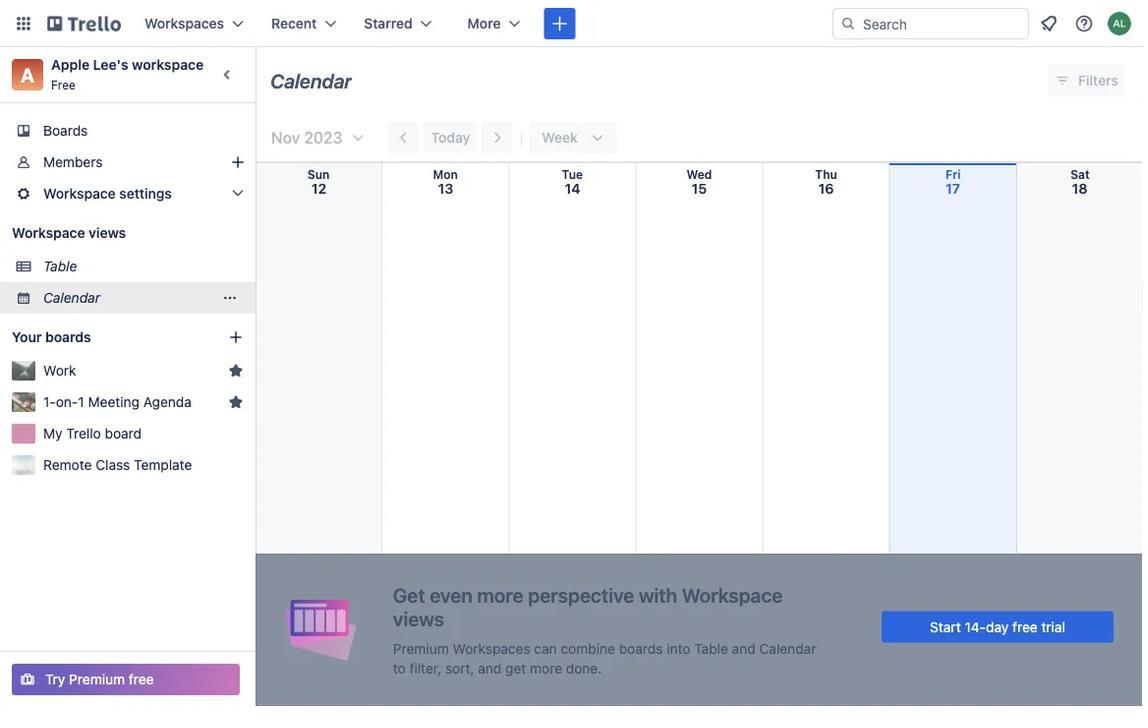 Task type: vqa. For each thing, say whether or not it's contained in the screenshot.
left Calendar
yes



Task type: locate. For each thing, give the bounding box(es) containing it.
table
[[43, 258, 77, 274], [695, 640, 729, 657]]

my
[[43, 425, 62, 442]]

1 vertical spatial calendar
[[43, 290, 100, 306]]

Search field
[[857, 9, 1029, 38]]

workspaces
[[145, 15, 224, 31], [453, 640, 531, 657]]

2 horizontal spatial calendar
[[760, 640, 817, 657]]

1 horizontal spatial calendar
[[270, 69, 352, 92]]

workspace right the with
[[682, 584, 783, 607]]

apple
[[51, 57, 90, 73]]

my trello board
[[43, 425, 142, 442]]

1 vertical spatial workspaces
[[453, 640, 531, 657]]

1
[[78, 394, 84, 410]]

workspaces inside dropdown button
[[145, 15, 224, 31]]

combine
[[561, 640, 616, 657]]

workspace views
[[12, 225, 126, 241]]

workspaces up get
[[453, 640, 531, 657]]

boards up work
[[45, 329, 91, 345]]

table inside the get even more perspective with workspace views premium workspaces can combine boards into table and calendar to filter, sort, and get more done.
[[695, 640, 729, 657]]

16
[[819, 180, 835, 197]]

and
[[732, 640, 756, 657], [478, 660, 502, 676]]

template
[[134, 457, 192, 473]]

0 vertical spatial boards
[[45, 329, 91, 345]]

starred icon image for 1-on-1 meeting agenda
[[228, 394, 244, 410]]

1 vertical spatial premium
[[69, 671, 125, 688]]

1 vertical spatial starred icon image
[[228, 394, 244, 410]]

to
[[393, 660, 406, 676]]

1 vertical spatial table
[[695, 640, 729, 657]]

open information menu image
[[1075, 14, 1095, 33]]

1 horizontal spatial and
[[732, 640, 756, 657]]

premium
[[393, 640, 449, 657], [69, 671, 125, 688]]

boards left the into
[[619, 640, 663, 657]]

free right "try"
[[129, 671, 154, 688]]

premium up "filter,"
[[393, 640, 449, 657]]

workspace inside dropdown button
[[43, 185, 116, 202]]

work button
[[43, 361, 220, 381]]

more down can
[[530, 660, 563, 676]]

recent button
[[260, 8, 348, 39]]

your boards
[[12, 329, 91, 345]]

views down get
[[393, 607, 445, 631]]

try
[[45, 671, 65, 688]]

0 horizontal spatial workspaces
[[145, 15, 224, 31]]

1 vertical spatial free
[[129, 671, 154, 688]]

0 horizontal spatial views
[[89, 225, 126, 241]]

14-
[[965, 619, 987, 635]]

premium inside button
[[69, 671, 125, 688]]

free right day
[[1013, 619, 1038, 635]]

0 vertical spatial free
[[1013, 619, 1038, 635]]

your boards with 4 items element
[[12, 326, 199, 349]]

boards link
[[0, 115, 256, 147]]

get even more perspective with workspace views premium workspaces can combine boards into table and calendar to filter, sort, and get more done.
[[393, 584, 817, 676]]

1 horizontal spatial workspaces
[[453, 640, 531, 657]]

0 vertical spatial premium
[[393, 640, 449, 657]]

members
[[43, 154, 103, 170]]

search image
[[841, 16, 857, 31]]

1-
[[43, 394, 56, 410]]

get
[[393, 584, 426, 607]]

14
[[565, 180, 581, 197]]

perspective
[[528, 584, 635, 607]]

0 horizontal spatial free
[[129, 671, 154, 688]]

apple lee's workspace free
[[51, 57, 204, 91]]

nov 2023
[[271, 128, 343, 147]]

calendar
[[270, 69, 352, 92], [43, 290, 100, 306], [760, 640, 817, 657]]

1 horizontal spatial table
[[695, 640, 729, 657]]

workspace down the members
[[43, 185, 116, 202]]

1 horizontal spatial views
[[393, 607, 445, 631]]

more
[[477, 584, 524, 607], [530, 660, 563, 676]]

free
[[51, 78, 76, 91]]

0 vertical spatial workspaces
[[145, 15, 224, 31]]

workspace
[[43, 185, 116, 202], [12, 225, 85, 241], [682, 584, 783, 607]]

workspaces up workspace
[[145, 15, 224, 31]]

1-on-1 meeting agenda button
[[43, 392, 220, 412]]

0 vertical spatial table
[[43, 258, 77, 274]]

filters
[[1079, 72, 1119, 89]]

0 horizontal spatial premium
[[69, 671, 125, 688]]

starred button
[[352, 8, 444, 39]]

workspace down workspace settings
[[12, 225, 85, 241]]

tue
[[562, 168, 583, 181]]

1 horizontal spatial premium
[[393, 640, 449, 657]]

1 vertical spatial workspace
[[12, 225, 85, 241]]

calendar inside the get even more perspective with workspace views premium workspaces can combine boards into table and calendar to filter, sort, and get more done.
[[760, 640, 817, 657]]

start 14-day free trial
[[931, 619, 1066, 635]]

views down workspace settings
[[89, 225, 126, 241]]

1 vertical spatial more
[[530, 660, 563, 676]]

table right the into
[[695, 640, 729, 657]]

members link
[[0, 147, 256, 178]]

0 vertical spatial and
[[732, 640, 756, 657]]

1 vertical spatial views
[[393, 607, 445, 631]]

1 horizontal spatial more
[[530, 660, 563, 676]]

1 horizontal spatial boards
[[619, 640, 663, 657]]

12
[[312, 180, 327, 197]]

workspace for workspace views
[[12, 225, 85, 241]]

filter,
[[410, 660, 442, 676]]

today button
[[424, 122, 478, 153]]

today
[[431, 129, 470, 146]]

more right even
[[477, 584, 524, 607]]

a link
[[12, 59, 43, 90]]

2 vertical spatial workspace
[[682, 584, 783, 607]]

filters button
[[1050, 65, 1125, 96]]

0 horizontal spatial calendar
[[43, 290, 100, 306]]

apple lee (applelee29) image
[[1109, 12, 1132, 35]]

0 vertical spatial views
[[89, 225, 126, 241]]

wed
[[687, 168, 713, 181]]

workspace
[[132, 57, 204, 73]]

remote class template
[[43, 457, 192, 473]]

get
[[506, 660, 527, 676]]

free
[[1013, 619, 1038, 635], [129, 671, 154, 688]]

premium right "try"
[[69, 671, 125, 688]]

1 vertical spatial boards
[[619, 640, 663, 657]]

nov 2023 button
[[264, 122, 366, 153]]

and left get
[[478, 660, 502, 676]]

lee's
[[93, 57, 128, 73]]

views
[[89, 225, 126, 241], [393, 607, 445, 631]]

0 vertical spatial starred icon image
[[228, 363, 244, 379]]

starred icon image
[[228, 363, 244, 379], [228, 394, 244, 410]]

try premium free
[[45, 671, 154, 688]]

can
[[535, 640, 557, 657]]

and right the into
[[732, 640, 756, 657]]

table down workspace views
[[43, 258, 77, 274]]

fri
[[946, 168, 961, 181]]

on-
[[56, 394, 78, 410]]

sun
[[308, 168, 330, 181]]

settings
[[119, 185, 172, 202]]

workspace navigation collapse icon image
[[214, 61, 242, 89]]

sort,
[[446, 660, 475, 676]]

views inside the get even more perspective with workspace views premium workspaces can combine boards into table and calendar to filter, sort, and get more done.
[[393, 607, 445, 631]]

class
[[96, 457, 130, 473]]

0 vertical spatial workspace
[[43, 185, 116, 202]]

2 starred icon image from the top
[[228, 394, 244, 410]]

0 vertical spatial more
[[477, 584, 524, 607]]

a
[[21, 63, 34, 86]]

boards
[[45, 329, 91, 345], [619, 640, 663, 657]]

1 starred icon image from the top
[[228, 363, 244, 379]]

into
[[667, 640, 691, 657]]

with
[[639, 584, 678, 607]]

0 horizontal spatial and
[[478, 660, 502, 676]]

2 vertical spatial calendar
[[760, 640, 817, 657]]



Task type: describe. For each thing, give the bounding box(es) containing it.
workspace for workspace settings
[[43, 185, 116, 202]]

done.
[[566, 660, 602, 676]]

0 vertical spatial calendar
[[270, 69, 352, 92]]

calendar link
[[43, 288, 212, 308]]

your
[[12, 329, 42, 345]]

add board image
[[228, 330, 244, 345]]

day
[[987, 619, 1010, 635]]

agenda
[[143, 394, 192, 410]]

create board or workspace image
[[550, 14, 570, 33]]

more button
[[456, 8, 533, 39]]

workspaces inside the get even more perspective with workspace views premium workspaces can combine boards into table and calendar to filter, sort, and get more done.
[[453, 640, 531, 657]]

17
[[946, 180, 961, 197]]

try premium free button
[[12, 664, 240, 695]]

workspace inside the get even more perspective with workspace views premium workspaces can combine boards into table and calendar to filter, sort, and get more done.
[[682, 584, 783, 607]]

0 horizontal spatial table
[[43, 258, 77, 274]]

free inside button
[[129, 671, 154, 688]]

even
[[430, 584, 473, 607]]

workspace settings button
[[0, 178, 256, 210]]

thu
[[816, 168, 838, 181]]

13
[[438, 180, 454, 197]]

starred icon image for work
[[228, 363, 244, 379]]

remote class template link
[[43, 455, 244, 475]]

boards inside the get even more perspective with workspace views premium workspaces can combine boards into table and calendar to filter, sort, and get more done.
[[619, 640, 663, 657]]

0 notifications image
[[1038, 12, 1061, 35]]

18
[[1073, 180, 1088, 197]]

my trello board link
[[43, 424, 244, 444]]

boards
[[43, 122, 88, 139]]

week
[[542, 129, 578, 146]]

recent
[[272, 15, 317, 31]]

trello
[[66, 425, 101, 442]]

table link
[[43, 257, 244, 276]]

0 horizontal spatial more
[[477, 584, 524, 607]]

meeting
[[88, 394, 140, 410]]

remote
[[43, 457, 92, 473]]

1-on-1 meeting agenda
[[43, 394, 192, 410]]

workspaces button
[[133, 8, 256, 39]]

primary element
[[0, 0, 1144, 47]]

start 14-day free trial link
[[882, 611, 1114, 643]]

board
[[105, 425, 142, 442]]

more
[[468, 15, 501, 31]]

0 horizontal spatial boards
[[45, 329, 91, 345]]

start
[[931, 619, 962, 635]]

workspace actions menu image
[[222, 290, 238, 306]]

nov
[[271, 128, 300, 147]]

work
[[43, 362, 76, 379]]

trial
[[1042, 619, 1066, 635]]

1 vertical spatial and
[[478, 660, 502, 676]]

Calendar text field
[[270, 62, 352, 99]]

15
[[692, 180, 708, 197]]

apple lee's workspace link
[[51, 57, 204, 73]]

sat
[[1071, 168, 1091, 181]]

workspace settings
[[43, 185, 172, 202]]

back to home image
[[47, 8, 121, 39]]

mon
[[433, 168, 458, 181]]

premium inside the get even more perspective with workspace views premium workspaces can combine boards into table and calendar to filter, sort, and get more done.
[[393, 640, 449, 657]]

starred
[[364, 15, 413, 31]]

week button
[[530, 122, 618, 153]]

1 horizontal spatial free
[[1013, 619, 1038, 635]]

2023
[[304, 128, 343, 147]]



